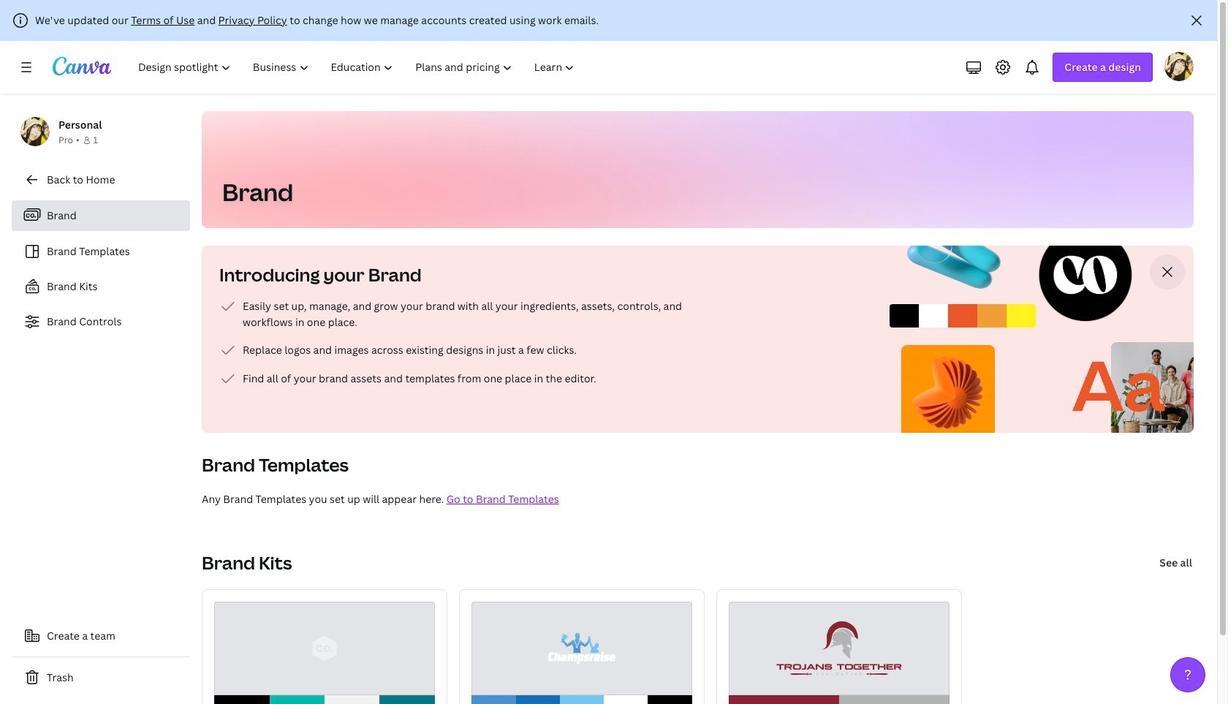 Task type: vqa. For each thing, say whether or not it's contained in the screenshot.
"""
no



Task type: describe. For each thing, give the bounding box(es) containing it.
champsraise logo image
[[516, 611, 648, 686]]

trojans collective logo image
[[771, 611, 908, 686]]

top level navigation element
[[129, 53, 588, 82]]

1 horizontal spatial list
[[219, 298, 687, 388]]



Task type: locate. For each thing, give the bounding box(es) containing it.
0 horizontal spatial list
[[12, 200, 190, 336]]

list
[[12, 200, 190, 336], [219, 298, 687, 388]]

stephanie aranda image
[[1165, 52, 1194, 81]]



